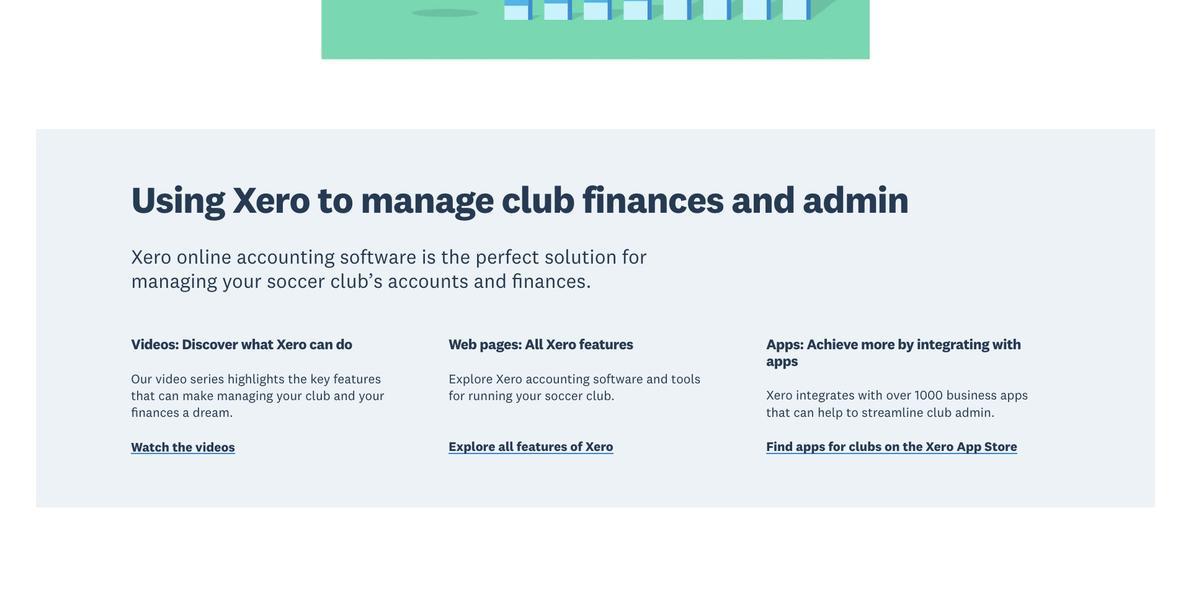 Task type: locate. For each thing, give the bounding box(es) containing it.
explore
[[449, 370, 493, 387], [449, 438, 495, 455]]

the
[[441, 244, 470, 269], [288, 370, 307, 387], [903, 438, 923, 455], [172, 438, 192, 455]]

watch the videos
[[131, 438, 235, 455]]

apps right find
[[796, 438, 825, 455]]

videos
[[195, 438, 235, 455]]

videos:
[[131, 335, 179, 353]]

0 vertical spatial explore
[[449, 370, 493, 387]]

0 horizontal spatial features
[[333, 370, 381, 387]]

can left do
[[309, 335, 333, 353]]

1 vertical spatial features
[[333, 370, 381, 387]]

1 horizontal spatial finances
[[582, 176, 724, 223]]

0 horizontal spatial software
[[340, 244, 417, 269]]

integrates
[[796, 387, 855, 404]]

0 horizontal spatial soccer
[[267, 268, 325, 293]]

for inside explore xero accounting software and tools for running your soccer club.
[[449, 387, 465, 404]]

1 horizontal spatial software
[[593, 370, 643, 387]]

1 horizontal spatial to
[[846, 404, 859, 420]]

managing
[[131, 268, 217, 293], [217, 387, 273, 404]]

0 vertical spatial with
[[992, 335, 1021, 353]]

features inside our video series highlights the key features that can make managing your club and your finances a dream.
[[333, 370, 381, 387]]

1 vertical spatial with
[[858, 387, 883, 404]]

can left help on the right bottom of page
[[794, 404, 814, 420]]

0 horizontal spatial finances
[[131, 404, 179, 421]]

software up "club."
[[593, 370, 643, 387]]

software for is
[[340, 244, 417, 269]]

tools
[[671, 370, 701, 387]]

explore left all
[[449, 438, 495, 455]]

xero
[[233, 176, 310, 223], [131, 244, 172, 269], [277, 335, 307, 353], [546, 335, 576, 353], [496, 370, 522, 387], [766, 387, 793, 404], [585, 438, 613, 455], [926, 438, 954, 455]]

0 horizontal spatial can
[[158, 387, 179, 404]]

pages:
[[480, 335, 522, 353]]

apps
[[766, 352, 798, 370], [1000, 387, 1028, 404], [796, 438, 825, 455]]

accounting for your
[[236, 244, 335, 269]]

that down "our"
[[131, 387, 155, 404]]

admin
[[803, 176, 909, 223]]

0 vertical spatial accounting
[[236, 244, 335, 269]]

the right "is"
[[441, 244, 470, 269]]

perfect
[[475, 244, 540, 269]]

and
[[731, 176, 795, 223], [474, 268, 507, 293], [646, 370, 668, 387], [334, 387, 355, 404]]

that for videos: discover what xero can do
[[131, 387, 155, 404]]

soccer inside xero online accounting software is the perfect solution for managing your soccer club's accounts and finances.
[[267, 268, 325, 293]]

soccer left club's
[[267, 268, 325, 293]]

software for and
[[593, 370, 643, 387]]

2 horizontal spatial can
[[794, 404, 814, 420]]

with inside the apps: achieve more by integrating with apps
[[992, 335, 1021, 353]]

accounts
[[388, 268, 469, 293]]

apps inside 'find apps for clubs on the xero app store' link
[[796, 438, 825, 455]]

1 vertical spatial explore
[[449, 438, 495, 455]]

explore inside explore xero accounting software and tools for running your soccer club.
[[449, 370, 493, 387]]

accounting inside explore xero accounting software and tools for running your soccer club.
[[526, 370, 590, 387]]

all
[[498, 438, 514, 455]]

features up "club."
[[579, 335, 633, 353]]

software left "is"
[[340, 244, 417, 269]]

with inside xero integrates with over 1000 business apps that can help to streamline club admin.
[[858, 387, 883, 404]]

apps inside the apps: achieve more by integrating with apps
[[766, 352, 798, 370]]

1 vertical spatial for
[[449, 387, 465, 404]]

explore xero accounting software and tools for running your soccer club.
[[449, 370, 701, 404]]

0 horizontal spatial accounting
[[236, 244, 335, 269]]

2 horizontal spatial club
[[927, 404, 952, 420]]

1 vertical spatial accounting
[[526, 370, 590, 387]]

to
[[318, 176, 353, 223], [846, 404, 859, 420]]

with up streamline
[[858, 387, 883, 404]]

the left key
[[288, 370, 307, 387]]

with
[[992, 335, 1021, 353], [858, 387, 883, 404]]

that for apps: achieve more by integrating with apps
[[766, 404, 790, 420]]

2 vertical spatial for
[[828, 438, 846, 455]]

the right watch
[[172, 438, 192, 455]]

watch the videos link
[[131, 438, 235, 458]]

1 vertical spatial software
[[593, 370, 643, 387]]

0 horizontal spatial with
[[858, 387, 883, 404]]

features inside 'explore all features of xero' link
[[517, 438, 567, 455]]

that inside xero integrates with over 1000 business apps that can help to streamline club admin.
[[766, 404, 790, 420]]

finances
[[582, 176, 724, 223], [131, 404, 179, 421]]

0 vertical spatial apps
[[766, 352, 798, 370]]

0 vertical spatial to
[[318, 176, 353, 223]]

achieve
[[807, 335, 858, 353]]

1 explore from the top
[[449, 370, 493, 387]]

1000
[[915, 387, 943, 404]]

features left the of
[[517, 438, 567, 455]]

1 vertical spatial managing
[[217, 387, 273, 404]]

2 horizontal spatial for
[[828, 438, 846, 455]]

0 vertical spatial for
[[622, 244, 647, 269]]

1 horizontal spatial features
[[517, 438, 567, 455]]

by
[[898, 335, 914, 353]]

the right "on"
[[903, 438, 923, 455]]

club for apps: achieve more by integrating with apps
[[927, 404, 952, 420]]

features
[[579, 335, 633, 353], [333, 370, 381, 387], [517, 438, 567, 455]]

key
[[310, 370, 330, 387]]

that
[[131, 387, 155, 404], [766, 404, 790, 420]]

app
[[957, 438, 982, 455]]

2 explore from the top
[[449, 438, 495, 455]]

apps for xero integrates with over 1000 business apps that can help to streamline club admin.
[[1000, 387, 1028, 404]]

2 vertical spatial features
[[517, 438, 567, 455]]

can down video
[[158, 387, 179, 404]]

with right integrating
[[992, 335, 1021, 353]]

what
[[241, 335, 274, 353]]

1 horizontal spatial that
[[766, 404, 790, 420]]

solution
[[545, 244, 617, 269]]

is
[[422, 244, 436, 269]]

club's
[[330, 268, 383, 293]]

1 horizontal spatial accounting
[[526, 370, 590, 387]]

1 vertical spatial to
[[846, 404, 859, 420]]

to inside xero integrates with over 1000 business apps that can help to streamline club admin.
[[846, 404, 859, 420]]

highlights
[[227, 370, 285, 387]]

0 vertical spatial soccer
[[267, 268, 325, 293]]

1 horizontal spatial soccer
[[545, 387, 583, 404]]

video
[[155, 370, 187, 387]]

1 horizontal spatial for
[[622, 244, 647, 269]]

watch
[[131, 438, 169, 455]]

2 vertical spatial apps
[[796, 438, 825, 455]]

that inside our video series highlights the key features that can make managing your club and your finances a dream.
[[131, 387, 155, 404]]

club
[[502, 176, 575, 223], [305, 387, 331, 404], [927, 404, 952, 420]]

xero online accounting software is the perfect solution for managing your soccer club's accounts and finances.
[[131, 244, 647, 293]]

managing inside our video series highlights the key features that can make managing your club and your finances a dream.
[[217, 387, 273, 404]]

for left clubs
[[828, 438, 846, 455]]

software
[[340, 244, 417, 269], [593, 370, 643, 387]]

apps inside xero integrates with over 1000 business apps that can help to streamline club admin.
[[1000, 387, 1028, 404]]

can
[[309, 335, 333, 353], [158, 387, 179, 404], [794, 404, 814, 420]]

accounting inside xero online accounting software is the perfect solution for managing your soccer club's accounts and finances.
[[236, 244, 335, 269]]

software inside explore xero accounting software and tools for running your soccer club.
[[593, 370, 643, 387]]

can inside our video series highlights the key features that can make managing your club and your finances a dream.
[[158, 387, 179, 404]]

that up find
[[766, 404, 790, 420]]

for right the solution
[[622, 244, 647, 269]]

and inside explore xero accounting software and tools for running your soccer club.
[[646, 370, 668, 387]]

your
[[222, 268, 262, 293], [276, 387, 302, 404], [359, 387, 384, 404], [516, 387, 542, 404]]

apps right business
[[1000, 387, 1028, 404]]

club inside our video series highlights the key features that can make managing your club and your finances a dream.
[[305, 387, 331, 404]]

1 vertical spatial apps
[[1000, 387, 1028, 404]]

1 horizontal spatial with
[[992, 335, 1021, 353]]

explore up running
[[449, 370, 493, 387]]

for
[[622, 244, 647, 269], [449, 387, 465, 404], [828, 438, 846, 455]]

store
[[985, 438, 1017, 455]]

soccer
[[267, 268, 325, 293], [545, 387, 583, 404]]

integrating
[[917, 335, 989, 353]]

0 vertical spatial software
[[340, 244, 417, 269]]

0 horizontal spatial for
[[449, 387, 465, 404]]

0 vertical spatial managing
[[131, 268, 217, 293]]

using
[[131, 176, 225, 223]]

features right key
[[333, 370, 381, 387]]

software inside xero online accounting software is the perfect solution for managing your soccer club's accounts and finances.
[[340, 244, 417, 269]]

0 horizontal spatial that
[[131, 387, 155, 404]]

running
[[468, 387, 513, 404]]

apps for apps: achieve more by integrating with apps
[[766, 352, 798, 370]]

accounting
[[236, 244, 335, 269], [526, 370, 590, 387]]

apps left achieve
[[766, 352, 798, 370]]

accounting for club.
[[526, 370, 590, 387]]

1 vertical spatial finances
[[131, 404, 179, 421]]

business
[[946, 387, 997, 404]]

find apps for clubs on the xero app store
[[766, 438, 1017, 455]]

the inside our video series highlights the key features that can make managing your club and your finances a dream.
[[288, 370, 307, 387]]

soccer left "club."
[[545, 387, 583, 404]]

0 horizontal spatial to
[[318, 176, 353, 223]]

xero integrates with over 1000 business apps that can help to streamline club admin.
[[766, 387, 1028, 420]]

manage
[[361, 176, 494, 223]]

0 horizontal spatial club
[[305, 387, 331, 404]]

can inside xero integrates with over 1000 business apps that can help to streamline club admin.
[[794, 404, 814, 420]]

1 vertical spatial soccer
[[545, 387, 583, 404]]

0 vertical spatial finances
[[582, 176, 724, 223]]

for left running
[[449, 387, 465, 404]]

club inside xero integrates with over 1000 business apps that can help to streamline club admin.
[[927, 404, 952, 420]]

series
[[190, 370, 224, 387]]

club.
[[586, 387, 615, 404]]

over
[[886, 387, 912, 404]]

2 horizontal spatial features
[[579, 335, 633, 353]]



Task type: vqa. For each thing, say whether or not it's contained in the screenshot.
–
no



Task type: describe. For each thing, give the bounding box(es) containing it.
apps: achieve more by integrating with apps
[[766, 335, 1021, 370]]

1 horizontal spatial can
[[309, 335, 333, 353]]

do
[[336, 335, 352, 353]]

using xero to manage club finances and admin
[[131, 176, 909, 223]]

admin.
[[955, 404, 995, 420]]

finances.
[[512, 268, 592, 293]]

explore all features of xero link
[[449, 438, 613, 458]]

a women player kicks a ball high in the air on club grounds, and a series of bar charts of increasing height. image
[[322, 0, 870, 60]]

club for videos: discover what xero can do
[[305, 387, 331, 404]]

for inside xero online accounting software is the perfect solution for managing your soccer club's accounts and finances.
[[622, 244, 647, 269]]

can for videos: discover what xero can do
[[158, 387, 179, 404]]

help
[[818, 404, 843, 420]]

make
[[182, 387, 214, 404]]

more
[[861, 335, 895, 353]]

can for apps: achieve more by integrating with apps
[[794, 404, 814, 420]]

finances inside our video series highlights the key features that can make managing your club and your finances a dream.
[[131, 404, 179, 421]]

xero inside xero online accounting software is the perfect solution for managing your soccer club's accounts and finances.
[[131, 244, 172, 269]]

online
[[177, 244, 231, 269]]

of
[[570, 438, 583, 455]]

on
[[885, 438, 900, 455]]

1 horizontal spatial club
[[502, 176, 575, 223]]

and inside our video series highlights the key features that can make managing your club and your finances a dream.
[[334, 387, 355, 404]]

your inside xero online accounting software is the perfect solution for managing your soccer club's accounts and finances.
[[222, 268, 262, 293]]

the inside watch the videos link
[[172, 438, 192, 455]]

streamline
[[862, 404, 924, 420]]

discover
[[182, 335, 238, 353]]

clubs
[[849, 438, 882, 455]]

explore all features of xero
[[449, 438, 613, 455]]

the inside 'find apps for clubs on the xero app store' link
[[903, 438, 923, 455]]

find apps for clubs on the xero app store link
[[766, 438, 1017, 458]]

managing inside xero online accounting software is the perfect solution for managing your soccer club's accounts and finances.
[[131, 268, 217, 293]]

xero inside xero integrates with over 1000 business apps that can help to streamline club admin.
[[766, 387, 793, 404]]

the inside xero online accounting software is the perfect solution for managing your soccer club's accounts and finances.
[[441, 244, 470, 269]]

and inside xero online accounting software is the perfect solution for managing your soccer club's accounts and finances.
[[474, 268, 507, 293]]

apps:
[[766, 335, 804, 353]]

explore for explore all features of xero
[[449, 438, 495, 455]]

our
[[131, 370, 152, 387]]

videos: discover what xero can do
[[131, 335, 352, 353]]

0 vertical spatial features
[[579, 335, 633, 353]]

your inside explore xero accounting software and tools for running your soccer club.
[[516, 387, 542, 404]]

find
[[766, 438, 793, 455]]

explore for explore xero accounting software and tools for running your soccer club.
[[449, 370, 493, 387]]

our video series highlights the key features that can make managing your club and your finances a dream.
[[131, 370, 384, 421]]

dream.
[[193, 404, 233, 421]]

web pages: all xero features
[[449, 335, 633, 353]]

xero inside explore xero accounting software and tools for running your soccer club.
[[496, 370, 522, 387]]

web
[[449, 335, 477, 353]]

soccer inside explore xero accounting software and tools for running your soccer club.
[[545, 387, 583, 404]]

a
[[183, 404, 189, 421]]

all
[[525, 335, 543, 353]]



